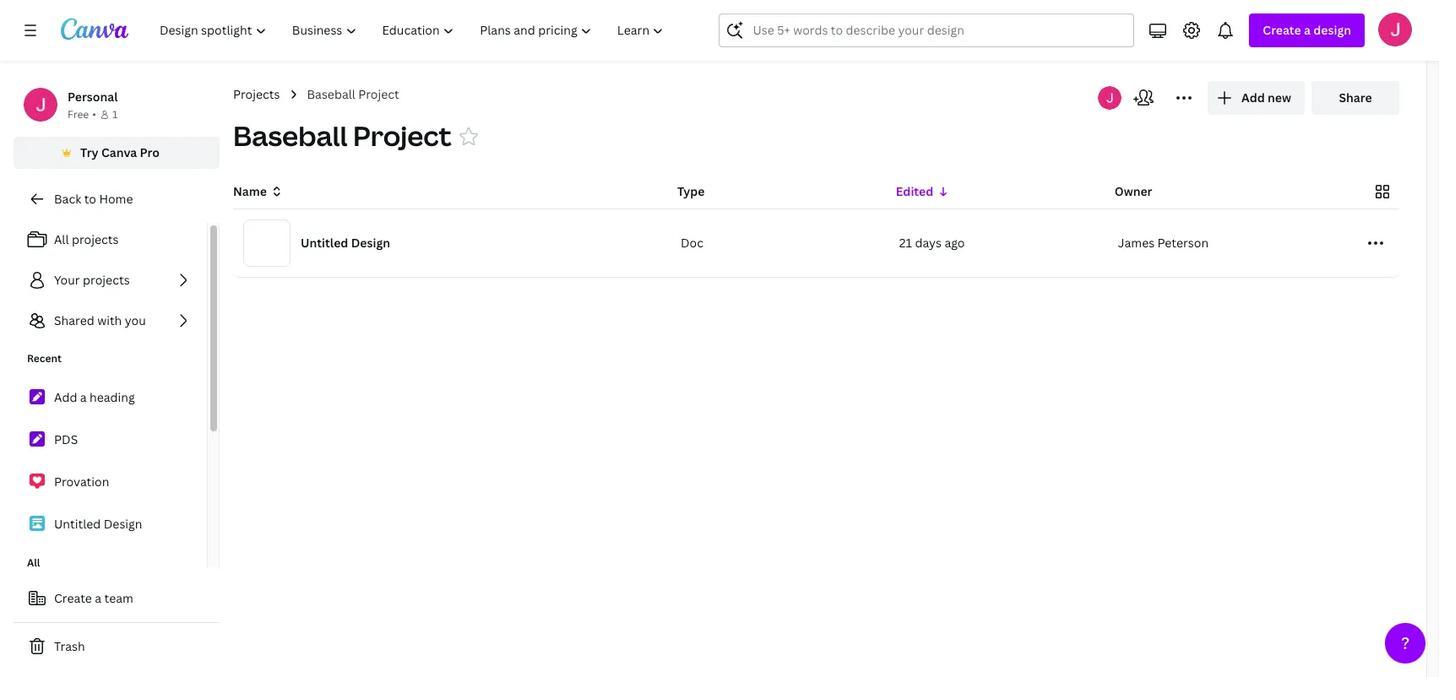 Task type: vqa. For each thing, say whether or not it's contained in the screenshot.
'26'
no



Task type: describe. For each thing, give the bounding box(es) containing it.
back to home
[[54, 191, 133, 207]]

free
[[68, 107, 89, 122]]

team
[[104, 590, 133, 606]]

1
[[112, 107, 118, 122]]

heading
[[90, 389, 135, 405]]

pds
[[54, 432, 78, 448]]

a for design
[[1304, 22, 1311, 38]]

21 days ago
[[899, 235, 965, 251]]

back to home link
[[14, 182, 220, 216]]

pds link
[[14, 422, 207, 458]]

project for baseball project link
[[358, 86, 399, 102]]

canva
[[101, 144, 137, 160]]

james peterson
[[1118, 235, 1209, 251]]

add for add new
[[1242, 90, 1265, 106]]

to
[[84, 191, 96, 207]]

you
[[125, 313, 146, 329]]

james peterson image
[[1379, 13, 1412, 46]]

a for heading
[[80, 389, 87, 405]]

your
[[54, 272, 80, 288]]

ago
[[945, 235, 965, 251]]

edited button
[[896, 182, 951, 201]]

Search search field
[[753, 14, 1101, 46]]

all projects
[[54, 231, 119, 247]]

create a team
[[54, 590, 133, 606]]

projects link
[[233, 85, 280, 104]]

untitled design inside untitled design link
[[54, 516, 142, 532]]

add new
[[1242, 90, 1292, 106]]

design inside untitled design link
[[104, 516, 142, 532]]

baseball for baseball project button
[[233, 117, 348, 154]]

provation
[[54, 474, 109, 490]]

add a heading link
[[14, 380, 207, 416]]

create for create a team
[[54, 590, 92, 606]]

home
[[99, 191, 133, 207]]

add new button
[[1208, 81, 1305, 115]]

try canva pro button
[[14, 137, 220, 169]]

share
[[1339, 90, 1372, 106]]

untitled design link
[[14, 507, 207, 542]]

projects
[[233, 86, 280, 102]]

personal
[[68, 89, 118, 105]]

provation link
[[14, 465, 207, 500]]

design
[[1314, 22, 1352, 38]]

shared with you
[[54, 313, 146, 329]]

trash link
[[14, 630, 220, 664]]

1 vertical spatial untitled
[[54, 516, 101, 532]]

a for team
[[95, 590, 101, 606]]

21
[[899, 235, 912, 251]]

baseball project for baseball project link
[[307, 86, 399, 102]]

james
[[1118, 235, 1155, 251]]



Task type: locate. For each thing, give the bounding box(es) containing it.
recent
[[27, 351, 62, 366]]

1 vertical spatial all
[[27, 556, 40, 570]]

1 vertical spatial baseball project
[[233, 117, 452, 154]]

name button
[[233, 182, 284, 201]]

create inside create a team "button"
[[54, 590, 92, 606]]

try
[[80, 144, 99, 160]]

list
[[14, 223, 207, 338], [14, 380, 207, 542]]

a
[[1304, 22, 1311, 38], [80, 389, 87, 405], [95, 590, 101, 606]]

shared
[[54, 313, 94, 329]]

1 horizontal spatial a
[[95, 590, 101, 606]]

1 vertical spatial projects
[[83, 272, 130, 288]]

baseball project button
[[233, 117, 452, 155]]

1 horizontal spatial untitled design
[[301, 235, 390, 251]]

create
[[1263, 22, 1301, 38], [54, 590, 92, 606]]

name
[[233, 183, 267, 199]]

pro
[[140, 144, 160, 160]]

1 list from the top
[[14, 223, 207, 338]]

try canva pro
[[80, 144, 160, 160]]

days
[[915, 235, 942, 251]]

0 horizontal spatial design
[[104, 516, 142, 532]]

baseball project for baseball project button
[[233, 117, 452, 154]]

1 horizontal spatial untitled
[[301, 235, 348, 251]]

all for all projects
[[54, 231, 69, 247]]

1 vertical spatial list
[[14, 380, 207, 542]]

0 horizontal spatial untitled
[[54, 516, 101, 532]]

baseball up baseball project button
[[307, 86, 356, 102]]

0 horizontal spatial untitled design
[[54, 516, 142, 532]]

None search field
[[719, 14, 1135, 47]]

1 horizontal spatial all
[[54, 231, 69, 247]]

project up baseball project button
[[358, 86, 399, 102]]

back
[[54, 191, 81, 207]]

a inside "button"
[[95, 590, 101, 606]]

1 horizontal spatial create
[[1263, 22, 1301, 38]]

0 vertical spatial untitled design
[[301, 235, 390, 251]]

untitled design
[[301, 235, 390, 251], [54, 516, 142, 532]]

0 vertical spatial untitled
[[301, 235, 348, 251]]

owner
[[1115, 183, 1153, 199]]

1 horizontal spatial design
[[351, 235, 390, 251]]

projects
[[72, 231, 119, 247], [83, 272, 130, 288]]

a left team
[[95, 590, 101, 606]]

1 vertical spatial baseball
[[233, 117, 348, 154]]

top level navigation element
[[149, 14, 679, 47]]

doc
[[681, 235, 704, 251]]

all projects link
[[14, 223, 207, 257]]

0 vertical spatial list
[[14, 223, 207, 338]]

1 vertical spatial add
[[54, 389, 77, 405]]

create left team
[[54, 590, 92, 606]]

trash
[[54, 639, 85, 655]]

free •
[[68, 107, 96, 122]]

baseball project
[[307, 86, 399, 102], [233, 117, 452, 154]]

1 vertical spatial design
[[104, 516, 142, 532]]

create a design
[[1263, 22, 1352, 38]]

add for add a heading
[[54, 389, 77, 405]]

baseball inside button
[[233, 117, 348, 154]]

1 vertical spatial untitled design
[[54, 516, 142, 532]]

all
[[54, 231, 69, 247], [27, 556, 40, 570]]

create for create a design
[[1263, 22, 1301, 38]]

projects right your
[[83, 272, 130, 288]]

0 horizontal spatial create
[[54, 590, 92, 606]]

1 horizontal spatial add
[[1242, 90, 1265, 106]]

0 horizontal spatial all
[[27, 556, 40, 570]]

shared with you link
[[14, 304, 207, 338]]

a left design
[[1304, 22, 1311, 38]]

peterson
[[1158, 235, 1209, 251]]

a left heading on the bottom left of page
[[80, 389, 87, 405]]

baseball project link
[[307, 85, 399, 104]]

add left new
[[1242, 90, 1265, 106]]

1 vertical spatial a
[[80, 389, 87, 405]]

edited
[[896, 183, 934, 199]]

your projects link
[[14, 264, 207, 297]]

add a heading
[[54, 389, 135, 405]]

0 vertical spatial all
[[54, 231, 69, 247]]

design
[[351, 235, 390, 251], [104, 516, 142, 532]]

2 list from the top
[[14, 380, 207, 542]]

project down baseball project link
[[353, 117, 452, 154]]

1 vertical spatial create
[[54, 590, 92, 606]]

create inside create a design dropdown button
[[1263, 22, 1301, 38]]

projects down back to home
[[72, 231, 119, 247]]

baseball down "projects" link
[[233, 117, 348, 154]]

0 vertical spatial create
[[1263, 22, 1301, 38]]

baseball
[[307, 86, 356, 102], [233, 117, 348, 154]]

all for all
[[27, 556, 40, 570]]

create left design
[[1263, 22, 1301, 38]]

new
[[1268, 90, 1292, 106]]

0 horizontal spatial a
[[80, 389, 87, 405]]

baseball for baseball project link
[[307, 86, 356, 102]]

project for baseball project button
[[353, 117, 452, 154]]

0 vertical spatial add
[[1242, 90, 1265, 106]]

2 vertical spatial a
[[95, 590, 101, 606]]

0 vertical spatial projects
[[72, 231, 119, 247]]

add inside dropdown button
[[1242, 90, 1265, 106]]

list containing add a heading
[[14, 380, 207, 542]]

projects for your projects
[[83, 272, 130, 288]]

add up pds
[[54, 389, 77, 405]]

project
[[358, 86, 399, 102], [353, 117, 452, 154]]

baseball project down baseball project link
[[233, 117, 452, 154]]

baseball project up baseball project button
[[307, 86, 399, 102]]

share button
[[1312, 81, 1400, 115]]

2 horizontal spatial a
[[1304, 22, 1311, 38]]

0 vertical spatial baseball project
[[307, 86, 399, 102]]

untitled
[[301, 235, 348, 251], [54, 516, 101, 532]]

projects for all projects
[[72, 231, 119, 247]]

your projects
[[54, 272, 130, 288]]

create a team button
[[14, 582, 220, 616]]

0 vertical spatial project
[[358, 86, 399, 102]]

•
[[92, 107, 96, 122]]

0 horizontal spatial add
[[54, 389, 77, 405]]

a inside dropdown button
[[1304, 22, 1311, 38]]

add
[[1242, 90, 1265, 106], [54, 389, 77, 405]]

0 vertical spatial baseball
[[307, 86, 356, 102]]

0 vertical spatial a
[[1304, 22, 1311, 38]]

project inside button
[[353, 117, 452, 154]]

create a design button
[[1250, 14, 1365, 47]]

0 vertical spatial design
[[351, 235, 390, 251]]

type
[[677, 183, 705, 199]]

with
[[97, 313, 122, 329]]

1 vertical spatial project
[[353, 117, 452, 154]]

list containing all projects
[[14, 223, 207, 338]]



